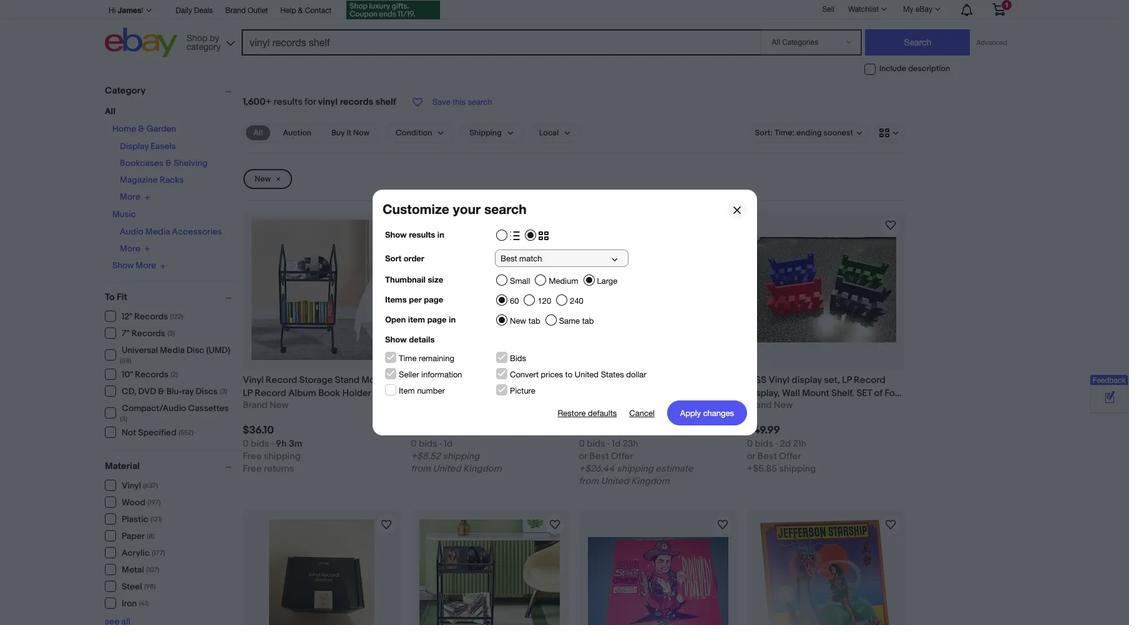 Task type: vqa. For each thing, say whether or not it's contained in the screenshot.


Task type: locate. For each thing, give the bounding box(es) containing it.
search right this at top
[[468, 97, 492, 107]]

lp inside kiss vinyl display set, lp record display, wall mount shelf. set of four wow !!
[[842, 375, 852, 386]]

fairport convention meet on the ledge the collection vinyl lp (released 2019) image
[[588, 220, 728, 360]]

3 0 from the left
[[579, 438, 585, 450]]

1 horizontal spatial vinyl
[[243, 375, 264, 386]]

1 best from the left
[[589, 451, 609, 463]]

2 1d from the left
[[612, 438, 621, 450]]

(3)
[[167, 330, 175, 338], [220, 388, 227, 396], [120, 415, 127, 423]]

time remaining
[[398, 354, 454, 363]]

more button down magazine
[[120, 192, 150, 203]]

cancel button
[[629, 401, 654, 426]]

bookcases & shelving link
[[120, 158, 208, 169]]

vinyl up wood
[[122, 481, 141, 491]]

the
[[510, 375, 524, 386]]

2 0 from the left
[[411, 438, 417, 450]]

(3) down (122)
[[167, 330, 175, 338]]

bids up +$8.52 on the left
[[419, 438, 437, 450]]

0 horizontal spatial united
[[433, 463, 461, 475]]

lp up the $36.10
[[243, 388, 253, 400]]

same
[[559, 316, 580, 326]]

brand for $49.99
[[747, 400, 772, 411]]

listen!!!
[[511, 388, 548, 400]]

paper (8)
[[122, 531, 154, 542]]

search inside dialog
[[484, 202, 526, 217]]

0 vertical spatial search
[[468, 97, 492, 107]]

description
[[908, 64, 950, 74]]

shelf up listen!!!
[[526, 375, 547, 386]]

shelving
[[174, 158, 208, 169]]

banner
[[105, 0, 1015, 61]]

on
[[712, 375, 726, 386]]

daily
[[176, 6, 192, 15]]

1 horizontal spatial results
[[409, 230, 435, 240]]

or inside $49.99 0 bids · 2d 21h or best offer +$5.85 shipping
[[747, 451, 755, 463]]

watch lp vinyl favorite record wall mounted display shelf decor (1 pack, black satin) image
[[883, 518, 898, 533]]

per
[[409, 295, 421, 305]]

0 vertical spatial more button
[[120, 192, 150, 203]]

search inside button
[[468, 97, 492, 107]]

+$5.85
[[747, 463, 777, 475]]

1 horizontal spatial offer
[[779, 451, 801, 463]]

convention
[[624, 375, 685, 386]]

new for $21.14
[[606, 400, 625, 411]]

0 vertical spatial more
[[120, 192, 140, 202]]

new right wow
[[774, 400, 793, 411]]

1 0 from the left
[[243, 438, 249, 450]]

buy it now link
[[324, 125, 377, 140]]

lp inside vinyl record storage stand mobile lp record album book holder shelf display rack
[[243, 388, 253, 400]]

new tab
[[510, 316, 540, 326]]

1 horizontal spatial kingdom
[[631, 476, 669, 488]]

stand
[[335, 375, 359, 386]]

to
[[565, 370, 572, 379]]

united right to
[[574, 370, 598, 379]]

watch kiss vinyl display set, lp record display, wall mount shelf. set of four wow !! image
[[883, 218, 898, 233]]

1 vertical spatial more
[[120, 243, 140, 254]]

1 horizontal spatial best
[[757, 451, 777, 463]]

0 horizontal spatial results
[[274, 96, 303, 108]]

1 horizontal spatial united
[[574, 370, 598, 379]]

2 vertical spatial lp
[[579, 401, 589, 413]]

1 vertical spatial free
[[243, 463, 262, 475]]

· left 9h
[[271, 438, 274, 450]]

4 · from the left
[[775, 438, 778, 450]]

order
[[403, 253, 424, 263]]

· left the 23h
[[607, 438, 610, 450]]

records up 7" records (3)
[[134, 311, 168, 322]]

vinyl (637)
[[122, 481, 158, 491]]

bids down $49.99
[[755, 438, 773, 450]]

lp up shelf.
[[842, 375, 852, 386]]

0 inside $49.99 0 bids · 2d 21h or best offer +$5.85 shipping
[[747, 438, 753, 450]]

fairport convention meet on the ledge the collection vinyl lp (released 2019)
[[579, 375, 734, 413]]

music link
[[112, 209, 136, 219]]

record up set
[[854, 375, 885, 386]]

2 brand new from the left
[[579, 400, 625, 411]]

shipping down the 23h
[[617, 463, 653, 475]]

1 horizontal spatial in
[[448, 315, 455, 325]]

2 horizontal spatial vinyl
[[769, 375, 789, 386]]

None submit
[[865, 29, 970, 56]]

(3) inside 7" records (3)
[[167, 330, 175, 338]]

discs
[[196, 386, 218, 397]]

fairport convention meet on the ledge the collection vinyl lp (released 2019) link
[[579, 374, 737, 413]]

1 vertical spatial display
[[243, 401, 274, 413]]

1d inside $21.14 0 bids · 1d 23h or best offer +$26.44 shipping estimate from united kingdom
[[612, 438, 621, 450]]

- left to
[[549, 375, 552, 386]]

bids down the $36.10
[[251, 438, 269, 450]]

· down $12.43
[[439, 438, 442, 450]]

1 horizontal spatial 1d
[[612, 438, 621, 450]]

& left blu-
[[158, 386, 164, 397]]

shipping right +$8.52 on the left
[[443, 451, 479, 463]]

0 down the $36.10
[[243, 438, 249, 450]]

page right per
[[424, 295, 443, 305]]

united down +$26.44
[[601, 476, 629, 488]]

$12.43
[[411, 425, 443, 437]]

2 free from the top
[[243, 463, 262, 475]]

contact
[[305, 6, 331, 15]]

0 down $49.99
[[747, 438, 753, 450]]

compact/audio cassettes (3)
[[120, 403, 229, 423]]

show up sort at the top left of page
[[385, 230, 406, 240]]

· left 2d
[[775, 438, 778, 450]]

details
[[409, 335, 434, 345]]

0 for $12.43
[[411, 438, 417, 450]]

new for $49.99
[[774, 400, 793, 411]]

0 horizontal spatial kingdom
[[463, 463, 501, 475]]

1 vertical spatial records
[[132, 328, 165, 339]]

0 horizontal spatial best
[[589, 451, 609, 463]]

new down 60
[[510, 316, 526, 326]]

brand outlet
[[225, 6, 268, 15]]

2 tab from the left
[[582, 316, 594, 326]]

1d
[[444, 438, 453, 450], [612, 438, 621, 450]]

new for $36.10
[[270, 400, 288, 411]]

all down 1,600
[[253, 128, 263, 138]]

1 or from the left
[[579, 451, 587, 463]]

thumbnail
[[385, 275, 425, 285]]

· inside $21.14 0 bids · 1d 23h or best offer +$26.44 shipping estimate from united kingdom
[[607, 438, 610, 450]]

& inside account navigation
[[298, 6, 303, 15]]

or for $49.99
[[747, 451, 755, 463]]

1 vertical spatial in
[[448, 315, 455, 325]]

0 vertical spatial page
[[424, 295, 443, 305]]

1 vertical spatial page
[[427, 315, 446, 325]]

bids inside $49.99 0 bids · 2d 21h or best offer +$5.85 shipping
[[755, 438, 773, 450]]

(released
[[591, 401, 633, 413]]

media left disc
[[160, 345, 185, 355]]

best for $21.14
[[589, 451, 609, 463]]

search
[[468, 97, 492, 107], [484, 202, 526, 217]]

& inside 'display easels bookcases & shelving magazine racks'
[[166, 158, 172, 169]]

0 inside $21.14 0 bids · 1d 23h or best offer +$26.44 shipping estimate from united kingdom
[[579, 438, 585, 450]]

watch mighty fire - love on the shelf -  northern soul  - 7'' - listen!!! image
[[547, 218, 562, 233]]

results inside customize your search dialog
[[409, 230, 435, 240]]

from down +$26.44
[[579, 476, 599, 488]]

media
[[145, 226, 170, 237], [160, 345, 185, 355]]

1 horizontal spatial tab
[[582, 316, 594, 326]]

0 horizontal spatial the
[[579, 388, 596, 400]]

all up home
[[105, 106, 115, 117]]

or inside $21.14 0 bids · 1d 23h or best offer +$26.44 shipping estimate from united kingdom
[[579, 451, 587, 463]]

in right item at the bottom of page
[[448, 315, 455, 325]]

display inside vinyl record storage stand mobile lp record album book holder shelf display rack
[[243, 401, 274, 413]]

shelf
[[373, 388, 394, 400]]

records for 7" records
[[132, 328, 165, 339]]

1 1d from the left
[[444, 438, 453, 450]]

0 vertical spatial records
[[134, 311, 168, 322]]

shipping inside $12.43 0 bids · 1d +$8.52 shipping from united kingdom
[[443, 451, 479, 463]]

0 vertical spatial (3)
[[167, 330, 175, 338]]

1 horizontal spatial (3)
[[167, 330, 175, 338]]

show down the open
[[385, 335, 406, 345]]

1 vertical spatial kingdom
[[631, 476, 669, 488]]

from down +$8.52 on the left
[[411, 463, 431, 475]]

brand
[[225, 6, 246, 15], [243, 400, 267, 411], [579, 400, 604, 411], [747, 400, 772, 411]]

it
[[346, 128, 351, 138]]

best inside $21.14 0 bids · 1d 23h or best offer +$26.44 shipping estimate from united kingdom
[[589, 451, 609, 463]]

records up dvd at bottom left
[[135, 369, 169, 380]]

records down "12" records (122)"
[[132, 328, 165, 339]]

media right audio
[[145, 226, 170, 237]]

vinyl right discs
[[243, 375, 264, 386]]

vinyl inside vinyl record storage stand mobile lp record album book holder shelf display rack
[[243, 375, 264, 386]]

specified
[[138, 428, 176, 438]]

(3) up not at the left of page
[[120, 415, 127, 423]]

0 horizontal spatial tab
[[528, 316, 540, 326]]

offer down 2d
[[779, 451, 801, 463]]

0 vertical spatial free
[[243, 451, 262, 463]]

record
[[266, 375, 297, 386], [854, 375, 885, 386], [255, 388, 286, 400]]

save this search button
[[404, 92, 496, 113]]

shelf for records
[[375, 96, 396, 108]]

bids for $21.14
[[587, 438, 605, 450]]

include description
[[879, 64, 950, 74]]

4 bids from the left
[[755, 438, 773, 450]]

3 bids from the left
[[587, 438, 605, 450]]

bids for $12.43
[[419, 438, 437, 450]]

offer down the 23h
[[611, 451, 633, 463]]

1,600
[[243, 96, 266, 108]]

- right fire
[[470, 375, 473, 386]]

(2)
[[171, 371, 178, 379]]

more for second more button
[[120, 243, 140, 254]]

show for show results in
[[385, 230, 406, 240]]

defaults
[[588, 408, 617, 418]]

bids inside $12.43 0 bids · 1d +$8.52 shipping from united kingdom
[[419, 438, 437, 450]]

0 horizontal spatial offer
[[611, 451, 633, 463]]

set
[[857, 388, 872, 400]]

ebay
[[915, 5, 932, 14]]

shipping down 21h
[[779, 463, 816, 475]]

mighty fire - love on the shelf - northern soul  - 7'' - listen!!! link
[[411, 374, 569, 400]]

1 horizontal spatial from
[[579, 476, 599, 488]]

2 vertical spatial more
[[136, 260, 156, 271]]

show
[[385, 230, 406, 240], [112, 260, 134, 271], [385, 335, 406, 345]]

sort
[[385, 253, 401, 263]]

1 horizontal spatial the
[[629, 388, 646, 400]]

1 vertical spatial united
[[433, 463, 461, 475]]

results right +
[[274, 96, 303, 108]]

1 vertical spatial lp
[[243, 388, 253, 400]]

0 horizontal spatial (3)
[[120, 415, 127, 423]]

wall
[[782, 388, 800, 400]]

23h
[[623, 438, 638, 450]]

united down +$8.52 on the left
[[433, 463, 461, 475]]

0 bids · 9h 3m free shipping free returns
[[243, 438, 302, 475]]

display up the $36.10
[[243, 401, 274, 413]]

1d for $21.14
[[612, 438, 621, 450]]

2 horizontal spatial (3)
[[220, 388, 227, 396]]

media inside universal media disc (umd) (58)
[[160, 345, 185, 355]]

120
[[537, 296, 551, 306]]

1 vertical spatial results
[[409, 230, 435, 240]]

offer inside $49.99 0 bids · 2d 21h or best offer +$5.85 shipping
[[779, 451, 801, 463]]

new inside customize your search dialog
[[510, 316, 526, 326]]

lp up the $21.14
[[579, 401, 589, 413]]

bids for $49.99
[[755, 438, 773, 450]]

7" records (3)
[[122, 328, 175, 339]]

1 bids from the left
[[251, 438, 269, 450]]

kingdom inside $21.14 0 bids · 1d 23h or best offer +$26.44 shipping estimate from united kingdom
[[631, 476, 669, 488]]

0 vertical spatial show
[[385, 230, 406, 240]]

new up the $36.10
[[270, 400, 288, 411]]

· inside $12.43 0 bids · 1d +$8.52 shipping from united kingdom
[[439, 438, 442, 450]]

2 vertical spatial records
[[135, 369, 169, 380]]

1 tab from the left
[[528, 316, 540, 326]]

show for show more
[[112, 260, 134, 271]]

& right help
[[298, 6, 303, 15]]

2 bids from the left
[[419, 438, 437, 450]]

1 horizontal spatial shelf
[[526, 375, 547, 386]]

1 vertical spatial search
[[484, 202, 526, 217]]

bids down the $21.14
[[587, 438, 605, 450]]

best up +$5.85
[[757, 451, 777, 463]]

for
[[305, 96, 316, 108]]

0 vertical spatial united
[[574, 370, 598, 379]]

watch texas. legendary stardust cowboy paralyzed! original 60's sealed ledge 001 rock image
[[715, 518, 730, 533]]

united
[[574, 370, 598, 379], [433, 463, 461, 475], [601, 476, 629, 488]]

tab right same
[[582, 316, 594, 326]]

0 vertical spatial lp
[[842, 375, 852, 386]]

meet
[[687, 375, 710, 386]]

0 horizontal spatial shelf
[[375, 96, 396, 108]]

1 brand new from the left
[[243, 400, 288, 411]]

results up order
[[409, 230, 435, 240]]

1 offer from the left
[[611, 451, 633, 463]]

1 horizontal spatial all
[[253, 128, 263, 138]]

(3) inside the compact/audio cassettes (3)
[[120, 415, 127, 423]]

1 vertical spatial show
[[112, 260, 134, 271]]

vinyl record storage stand mobile lp record album book holder shelf display rack image
[[252, 220, 392, 360]]

album
[[288, 388, 316, 400]]

1 horizontal spatial display
[[243, 401, 274, 413]]

kingdom
[[463, 463, 501, 475], [631, 476, 669, 488]]

brand outlet link
[[225, 4, 268, 18]]

seller
[[398, 370, 419, 379]]

2 horizontal spatial united
[[601, 476, 629, 488]]

bids inside $21.14 0 bids · 1d 23h or best offer +$26.44 shipping estimate from united kingdom
[[587, 438, 605, 450]]

2 or from the left
[[747, 451, 755, 463]]

0 horizontal spatial 1d
[[444, 438, 453, 450]]

home & garden link
[[112, 124, 176, 134]]

show inside button
[[112, 260, 134, 271]]

best up +$26.44
[[589, 451, 609, 463]]

free left the returns
[[243, 463, 262, 475]]

0 vertical spatial in
[[437, 230, 444, 240]]

4 0 from the left
[[747, 438, 753, 450]]

2 best from the left
[[757, 451, 777, 463]]

2 offer from the left
[[779, 451, 801, 463]]

0 horizontal spatial display
[[120, 141, 149, 152]]

items
[[385, 295, 406, 305]]

1 vertical spatial from
[[579, 476, 599, 488]]

2 vertical spatial (3)
[[120, 415, 127, 423]]

· inside $49.99 0 bids · 2d 21h or best offer +$5.85 shipping
[[775, 438, 778, 450]]

display up bookcases
[[120, 141, 149, 152]]

0 horizontal spatial lp
[[243, 388, 253, 400]]

1 horizontal spatial lp
[[579, 401, 589, 413]]

2 horizontal spatial lp
[[842, 375, 852, 386]]

0 vertical spatial kingdom
[[463, 463, 501, 475]]

0 vertical spatial shelf
[[375, 96, 396, 108]]

0 vertical spatial from
[[411, 463, 431, 475]]

shelf inside mighty fire - love on the shelf - northern soul  - 7'' - listen!!!
[[526, 375, 547, 386]]

or up +$5.85
[[747, 451, 755, 463]]

brand new for $21.14
[[579, 400, 625, 411]]

show for show details
[[385, 335, 406, 345]]

2 · from the left
[[439, 438, 442, 450]]

+$26.44
[[579, 463, 615, 475]]

3 · from the left
[[607, 438, 610, 450]]

home & garden
[[112, 124, 176, 134]]

more button up show more
[[120, 243, 150, 254]]

paper
[[122, 531, 145, 542]]

· inside 0 bids · 9h 3m free shipping free returns
[[271, 438, 274, 450]]

0 horizontal spatial brand new
[[243, 400, 288, 411]]

vinyl inside kiss vinyl display set, lp record display, wall mount shelf. set of four wow !!
[[769, 375, 789, 386]]

1 horizontal spatial or
[[747, 451, 755, 463]]

new left cancel
[[606, 400, 625, 411]]

2 vertical spatial united
[[601, 476, 629, 488]]

2 vertical spatial show
[[385, 335, 406, 345]]

1 vertical spatial (3)
[[220, 388, 227, 396]]

in down customize your search
[[437, 230, 444, 240]]

vinyl up wall
[[769, 375, 789, 386]]

mobile
[[362, 375, 391, 386]]

shelf right records
[[375, 96, 396, 108]]

0 horizontal spatial vinyl
[[122, 481, 141, 491]]

watch fairport convention meet on the ledge the collection vinyl lp (released 2019) image
[[715, 218, 730, 233]]

bids
[[510, 354, 526, 363]]

soul
[[462, 388, 486, 400]]

1d inside $12.43 0 bids · 1d +$8.52 shipping from united kingdom
[[444, 438, 453, 450]]

1 · from the left
[[271, 438, 274, 450]]

2 horizontal spatial brand new
[[747, 400, 793, 411]]

(122)
[[170, 313, 183, 321]]

0 horizontal spatial from
[[411, 463, 431, 475]]

search right your
[[484, 202, 526, 217]]

vefunk vinyl record shelves image
[[269, 520, 375, 625]]

fairport convention meet on the ledge the collection vinyl lp (released 2019) heading
[[579, 375, 736, 413]]

0 vertical spatial display
[[120, 141, 149, 152]]

states
[[600, 370, 624, 379]]

1 vertical spatial more button
[[120, 243, 150, 254]]

vinyl record storage stand mobile lp record album book holder shelf display rack heading
[[243, 375, 398, 413]]

1 free from the top
[[243, 451, 262, 463]]

or up +$26.44
[[579, 451, 587, 463]]

0 up +$8.52 on the left
[[411, 438, 417, 450]]

1d left the 23h
[[612, 438, 621, 450]]

3 brand new from the left
[[747, 400, 793, 411]]

banner containing sell
[[105, 0, 1015, 61]]

free
[[243, 451, 262, 463], [243, 463, 262, 475]]

page right item at the bottom of page
[[427, 315, 446, 325]]

media for universal
[[160, 345, 185, 355]]

free down the $36.10
[[243, 451, 262, 463]]

apply changes button
[[667, 401, 747, 426]]

to fit button
[[105, 291, 237, 303]]

& up racks
[[166, 158, 172, 169]]

(3) right discs
[[220, 388, 227, 396]]

page for item
[[427, 315, 446, 325]]

· for $49.99
[[775, 438, 778, 450]]

1d down northern
[[444, 438, 453, 450]]

tab down 120
[[528, 316, 540, 326]]

1 horizontal spatial brand new
[[579, 400, 625, 411]]

show up fit
[[112, 260, 134, 271]]

0 vertical spatial media
[[145, 226, 170, 237]]

0 inside $12.43 0 bids · 1d +$8.52 shipping from united kingdom
[[411, 438, 417, 450]]

best inside $49.99 0 bids · 2d 21h or best offer +$5.85 shipping
[[757, 451, 777, 463]]

deals
[[194, 6, 213, 15]]

1d for $12.43
[[444, 438, 453, 450]]

offer inside $21.14 0 bids · 1d 23h or best offer +$26.44 shipping estimate from united kingdom
[[611, 451, 633, 463]]

shipping down 9h
[[264, 451, 301, 463]]

0 down the $21.14
[[579, 438, 585, 450]]

the up 2019)
[[629, 388, 646, 400]]

the down fairport
[[579, 388, 596, 400]]

1 vertical spatial shelf
[[526, 375, 547, 386]]

watch vinyl record storage stand mobile lp record album book holder shelf display rack image
[[379, 218, 394, 233]]

0 vertical spatial all
[[105, 106, 115, 117]]

0 horizontal spatial or
[[579, 451, 587, 463]]

2 more button from the top
[[120, 243, 150, 254]]

page
[[424, 295, 443, 305], [427, 315, 446, 325]]

1 vertical spatial media
[[160, 345, 185, 355]]

get the coupon image
[[346, 1, 440, 19]]

1 the from the left
[[579, 388, 596, 400]]

changes
[[703, 408, 734, 418]]

texas. legendary stardust cowboy paralyzed! original 60's sealed ledge 001 rock image
[[588, 537, 728, 625]]

shelf for the
[[526, 375, 547, 386]]



Task type: describe. For each thing, give the bounding box(es) containing it.
to fit
[[105, 291, 127, 303]]

holder
[[342, 388, 371, 400]]

offer for $21.14
[[611, 451, 633, 463]]

ledge
[[598, 388, 627, 400]]

brand for $21.14
[[579, 400, 604, 411]]

0 horizontal spatial in
[[437, 230, 444, 240]]

customize your search dialog
[[0, 0, 1129, 625]]

0 horizontal spatial all
[[105, 106, 115, 117]]

medium
[[548, 276, 578, 286]]

(3) for compact/audio cassettes
[[120, 415, 127, 423]]

fairport
[[579, 375, 622, 386]]

accessories
[[172, 226, 222, 237]]

buy
[[331, 128, 345, 138]]

acrylic
[[122, 548, 150, 559]]

number
[[417, 386, 445, 396]]

from inside $12.43 0 bids · 1d +$8.52 shipping from united kingdom
[[411, 463, 431, 475]]

cd, dvd & blu-ray discs (3)
[[122, 386, 227, 397]]

blu-
[[166, 386, 182, 397]]

more for second more button from the bottom of the page
[[120, 192, 140, 202]]

account navigation
[[105, 0, 1015, 21]]

cd,
[[122, 386, 136, 397]]

save this search
[[432, 97, 492, 107]]

estimate
[[656, 463, 693, 475]]

audio
[[120, 226, 143, 237]]

cancel
[[629, 408, 654, 418]]

or for $21.14
[[579, 451, 587, 463]]

All selected text field
[[253, 127, 263, 139]]

dvd
[[138, 386, 156, 397]]

record up "rack"
[[255, 388, 286, 400]]

vinyl for vinyl (637)
[[122, 481, 141, 491]]

(8)
[[147, 532, 154, 540]]

open item page in
[[385, 315, 455, 325]]

records for 12" records
[[134, 311, 168, 322]]

7''
[[494, 388, 503, 400]]

best for $49.99
[[757, 451, 777, 463]]

thumbnail size
[[385, 275, 443, 285]]

vinyl record storage stand mobile lp record album book holder shelf display rack link
[[243, 374, 401, 413]]

shipping inside $21.14 0 bids · 1d 23h or best offer +$26.44 shipping estimate from united kingdom
[[617, 463, 653, 475]]

mighty fire - love on the shelf -  northern soul  - 7'' - listen!!! image
[[420, 221, 560, 359]]

shipping inside $49.99 0 bids · 2d 21h or best offer +$5.85 shipping
[[779, 463, 816, 475]]

0 inside 0 bids · 9h 3m free shipping free returns
[[243, 438, 249, 450]]

brand for $36.10
[[243, 400, 267, 411]]

sell
[[822, 5, 834, 13]]

dollar
[[626, 370, 646, 379]]

not specified (552)
[[122, 428, 194, 438]]

united inside $12.43 0 bids · 1d +$8.52 shipping from united kingdom
[[433, 463, 461, 475]]

auction link
[[275, 125, 319, 140]]

show results in
[[385, 230, 444, 240]]

book
[[318, 388, 340, 400]]

2 the from the left
[[629, 388, 646, 400]]

search for save this search
[[468, 97, 492, 107]]

$36.10
[[243, 425, 274, 437]]

your shopping cart contains 1 item image
[[992, 3, 1006, 16]]

0 vertical spatial results
[[274, 96, 303, 108]]

new down all link
[[255, 174, 271, 184]]

(3) inside cd, dvd & blu-ray discs (3)
[[220, 388, 227, 396]]

(58)
[[120, 357, 131, 365]]

small
[[510, 276, 530, 286]]

· for $21.14
[[607, 438, 610, 450]]

display inside 'display easels bookcases & shelving magazine racks'
[[120, 141, 149, 152]]

record up album
[[266, 375, 297, 386]]

2 tier rolling vinyl record stand storage rack record album book holder shelf🔥 image
[[420, 520, 560, 625]]

(121)
[[150, 516, 162, 524]]

collection
[[648, 388, 705, 400]]

all link
[[246, 125, 270, 140]]

21h
[[793, 438, 806, 450]]

brand inside account navigation
[[225, 6, 246, 15]]

9h
[[276, 438, 287, 450]]

page for per
[[424, 295, 443, 305]]

bids inside 0 bids · 9h 3m free shipping free returns
[[251, 438, 269, 450]]

love
[[475, 375, 495, 386]]

four
[[885, 388, 903, 400]]

bookcases
[[120, 158, 164, 169]]

mighty fire - love on the shelf - northern soul  - 7'' - listen!!!
[[411, 375, 552, 400]]

watch vefunk vinyl record shelves image
[[379, 518, 394, 533]]

outlet
[[248, 6, 268, 15]]

10"
[[122, 369, 133, 380]]

kingdom inside $12.43 0 bids · 1d +$8.52 shipping from united kingdom
[[463, 463, 501, 475]]

- right 7''
[[505, 388, 508, 400]]

vinyl record storage stand mobile lp record album book holder shelf display rack
[[243, 375, 394, 413]]

watch  2 tier rolling vinyl record stand storage rack record album book holder shelf🔥 image
[[547, 518, 562, 533]]

search for customize your search
[[484, 202, 526, 217]]

60
[[510, 296, 519, 306]]

seller information
[[398, 370, 462, 379]]

+$8.52
[[411, 451, 441, 463]]

(3) for 7" records
[[167, 330, 175, 338]]

universal media disc (umd) (58)
[[120, 345, 230, 365]]

steel
[[122, 582, 142, 592]]

watchlist link
[[841, 2, 893, 17]]

tab for new tab
[[528, 316, 540, 326]]

from inside $21.14 0 bids · 1d 23h or best offer +$26.44 shipping estimate from united kingdom
[[579, 476, 599, 488]]

save
[[432, 97, 450, 107]]

music
[[112, 209, 136, 219]]

1 more button from the top
[[120, 192, 150, 203]]

$12.43 0 bids · 1d +$8.52 shipping from united kingdom
[[411, 425, 501, 475]]

convert prices to united states dollar
[[510, 370, 646, 379]]

0 for $21.14
[[579, 438, 585, 450]]

size
[[428, 275, 443, 285]]

disc
[[187, 345, 204, 355]]

united inside customize your search dialog
[[574, 370, 598, 379]]

· for $12.43
[[439, 438, 442, 450]]

daily deals link
[[176, 4, 213, 18]]

remaining
[[418, 354, 454, 363]]

offer for $49.99
[[779, 451, 801, 463]]

records for 10" records
[[135, 369, 169, 380]]

lp inside fairport convention meet on the ledge the collection vinyl lp (released 2019)
[[579, 401, 589, 413]]

kiss vinyl display set, lp record display, wall mount shelf. set of four wow !! image
[[756, 237, 896, 343]]

more inside button
[[136, 260, 156, 271]]

daily deals
[[176, 6, 213, 15]]

& right home
[[138, 124, 145, 134]]

show details
[[385, 335, 434, 345]]

0 for $49.99
[[747, 438, 753, 450]]

record inside kiss vinyl display set, lp record display, wall mount shelf. set of four wow !!
[[854, 375, 885, 386]]

brand new for $49.99
[[747, 400, 793, 411]]

kiss vinyl display set, lp record display, wall mount shelf. set of four wow !! heading
[[747, 375, 903, 413]]

240
[[570, 296, 583, 306]]

watchlist
[[848, 5, 879, 14]]

wood
[[122, 497, 145, 508]]

tab for same tab
[[582, 316, 594, 326]]

advanced link
[[970, 30, 1014, 55]]

united inside $21.14 0 bids · 1d 23h or best offer +$26.44 shipping estimate from united kingdom
[[601, 476, 629, 488]]

media for audio
[[145, 226, 170, 237]]

magazine racks link
[[120, 175, 184, 185]]

(552)
[[179, 429, 194, 437]]

apply
[[680, 408, 701, 418]]

brand new for $36.10
[[243, 400, 288, 411]]

now
[[353, 128, 369, 138]]

iron
[[122, 599, 137, 609]]

cassettes
[[188, 403, 229, 413]]

shipping inside 0 bids · 9h 3m free shipping free returns
[[264, 451, 301, 463]]

easels
[[151, 141, 176, 152]]

of
[[874, 388, 883, 400]]

sort order
[[385, 253, 424, 263]]

vinyl for vinyl record storage stand mobile lp record album book holder shelf display rack
[[243, 375, 264, 386]]

wood (197)
[[122, 497, 161, 508]]

(107)
[[146, 566, 159, 574]]

wow
[[747, 401, 771, 413]]

lp vinyl favorite record wall mounted display shelf decor (1 pack, black satin) image
[[756, 520, 896, 625]]

include
[[879, 64, 906, 74]]

(637)
[[143, 482, 158, 490]]

$49.99 0 bids · 2d 21h or best offer +$5.85 shipping
[[747, 425, 816, 475]]

to
[[105, 291, 115, 303]]

12" records (122)
[[122, 311, 183, 322]]

feedback
[[1092, 376, 1126, 385]]

- left 7''
[[488, 388, 492, 400]]

fire
[[449, 375, 468, 386]]

kiss
[[747, 375, 767, 386]]

mighty fire - love on the shelf - northern soul  - 7'' - listen!!! heading
[[411, 375, 552, 400]]

(98)
[[144, 583, 156, 591]]

mount
[[802, 388, 829, 400]]

1 vertical spatial all
[[253, 128, 263, 138]]



